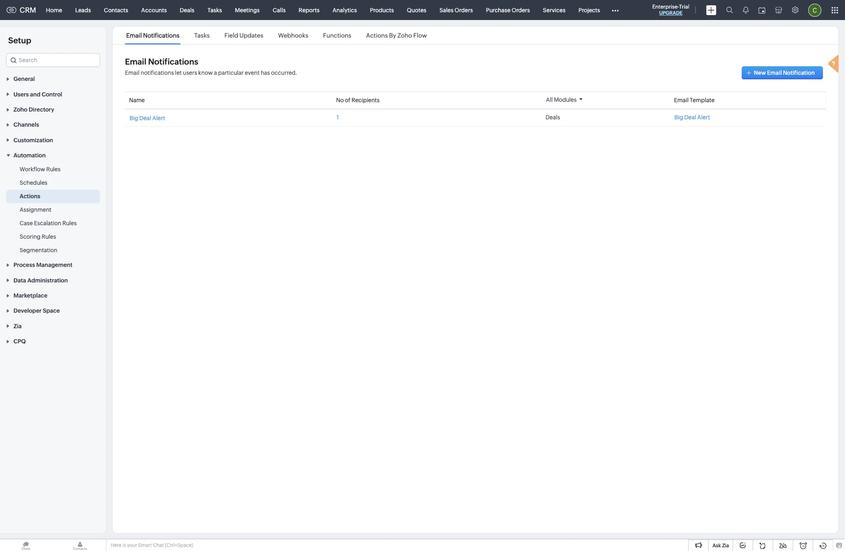 Task type: describe. For each thing, give the bounding box(es) containing it.
services
[[543, 7, 566, 13]]

home link
[[39, 0, 69, 20]]

schedules
[[20, 179, 47, 186]]

chat
[[153, 543, 164, 548]]

new
[[755, 69, 767, 76]]

purchase orders
[[486, 7, 530, 13]]

case
[[20, 220, 33, 227]]

cpq button
[[0, 334, 106, 349]]

crm
[[20, 6, 36, 14]]

quotes
[[407, 7, 427, 13]]

workflow rules
[[20, 166, 61, 173]]

template
[[690, 97, 715, 103]]

know
[[198, 69, 213, 76]]

notifications for email notifications new email notification
[[148, 57, 198, 66]]

assignment link
[[20, 206, 51, 214]]

contacts image
[[54, 540, 106, 551]]

scoring
[[20, 233, 41, 240]]

All Modules field
[[544, 96, 586, 104]]

automation region
[[0, 163, 106, 257]]

sales orders
[[440, 7, 473, 13]]

general button
[[0, 71, 106, 86]]

1 vertical spatial tasks
[[194, 32, 210, 39]]

1 vertical spatial deals
[[546, 114, 561, 121]]

marketplace button
[[0, 288, 106, 303]]

setup
[[8, 36, 31, 45]]

notifications
[[141, 69, 174, 76]]

here is your smart chat (ctrl+space)
[[111, 543, 193, 548]]

has
[[261, 69, 270, 76]]

scoring rules
[[20, 233, 56, 240]]

signals element
[[739, 0, 754, 20]]

search element
[[722, 0, 739, 20]]

orders for purchase orders
[[512, 7, 530, 13]]

users and control button
[[0, 86, 106, 102]]

0 horizontal spatial alert
[[152, 115, 165, 121]]

customization
[[13, 137, 53, 143]]

meetings
[[235, 7, 260, 13]]

accounts link
[[135, 0, 173, 20]]

developer space
[[13, 308, 60, 314]]

Other Modules field
[[607, 3, 625, 17]]

list containing email notifications
[[119, 27, 435, 44]]

data
[[13, 277, 26, 284]]

customization button
[[0, 132, 106, 147]]

let
[[175, 69, 182, 76]]

your
[[127, 543, 137, 548]]

trial
[[680, 4, 690, 10]]

analytics link
[[326, 0, 364, 20]]

contacts
[[104, 7, 128, 13]]

accounts
[[141, 7, 167, 13]]

reports link
[[292, 0, 326, 20]]

a
[[214, 69, 217, 76]]

zoho directory button
[[0, 102, 106, 117]]

(ctrl+space)
[[165, 543, 193, 548]]

field updates link
[[223, 32, 265, 39]]

email notifications new email notification
[[125, 57, 816, 76]]

enterprise-trial upgrade
[[653, 4, 690, 16]]

1 link
[[337, 114, 339, 121]]

actions by zoho flow
[[366, 32, 427, 39]]

schedules link
[[20, 179, 47, 187]]

purchase orders link
[[480, 0, 537, 20]]

webhooks
[[278, 32, 309, 39]]

1 horizontal spatial alert
[[698, 114, 711, 121]]

Search text field
[[7, 54, 100, 67]]

zia button
[[0, 318, 106, 334]]

event
[[245, 69, 260, 76]]

field updates
[[225, 32, 264, 39]]

channels button
[[0, 117, 106, 132]]

email for email notifications new email notification
[[125, 57, 147, 66]]

leads link
[[69, 0, 98, 20]]

segmentation link
[[20, 246, 57, 254]]

1 horizontal spatial zia
[[723, 543, 730, 549]]

email template
[[675, 97, 715, 103]]

create menu element
[[702, 0, 722, 20]]

users
[[183, 69, 197, 76]]

field
[[225, 32, 238, 39]]

modules
[[554, 96, 577, 103]]

flow
[[414, 32, 427, 39]]

process management
[[13, 262, 73, 268]]

0 horizontal spatial big deal alert
[[130, 115, 165, 121]]

analytics
[[333, 7, 357, 13]]

email for email template
[[675, 97, 689, 103]]

profile element
[[804, 0, 827, 20]]

products
[[370, 7, 394, 13]]

0 horizontal spatial big
[[130, 115, 138, 121]]

email right new
[[768, 69, 783, 76]]

rules for scoring rules
[[42, 233, 56, 240]]

directory
[[29, 106, 54, 113]]

no of recipients
[[336, 97, 380, 103]]

products link
[[364, 0, 401, 20]]

actions by zoho flow link
[[365, 32, 429, 39]]

reports
[[299, 7, 320, 13]]

scoring rules link
[[20, 233, 56, 241]]

sales orders link
[[433, 0, 480, 20]]

sales
[[440, 7, 454, 13]]

particular
[[218, 69, 244, 76]]

calendar image
[[759, 7, 766, 13]]

segmentation
[[20, 247, 57, 253]]

channels
[[13, 122, 39, 128]]

occurred.
[[271, 69, 297, 76]]

leads
[[75, 7, 91, 13]]



Task type: locate. For each thing, give the bounding box(es) containing it.
create menu image
[[707, 5, 717, 15]]

tasks link up field
[[201, 0, 229, 20]]

deals right accounts
[[180, 7, 195, 13]]

1 vertical spatial zoho
[[13, 106, 27, 113]]

0 horizontal spatial big deal alert link
[[130, 115, 165, 121]]

0 horizontal spatial zia
[[13, 323, 22, 329]]

escalation
[[34, 220, 61, 227]]

no
[[336, 97, 344, 103]]

functions
[[323, 32, 352, 39]]

functions link
[[322, 32, 353, 39]]

tasks link down deals link
[[193, 32, 211, 39]]

0 vertical spatial zoho
[[398, 32, 412, 39]]

cpq
[[13, 338, 26, 345]]

tasks right deals link
[[208, 7, 222, 13]]

rules inside 'link'
[[46, 166, 61, 173]]

tasks link
[[201, 0, 229, 20], [193, 32, 211, 39]]

1 horizontal spatial deal
[[685, 114, 697, 121]]

users and control
[[13, 91, 62, 98]]

orders right sales
[[455, 7, 473, 13]]

data administration button
[[0, 272, 106, 288]]

orders
[[455, 7, 473, 13], [512, 7, 530, 13]]

0 vertical spatial tasks link
[[201, 0, 229, 20]]

email notifications link
[[125, 32, 181, 39]]

0 horizontal spatial orders
[[455, 7, 473, 13]]

actions for actions
[[20, 193, 40, 200]]

zia right ask
[[723, 543, 730, 549]]

2 orders from the left
[[512, 7, 530, 13]]

process management button
[[0, 257, 106, 272]]

smart
[[138, 543, 152, 548]]

orders right purchase
[[512, 7, 530, 13]]

zoho right by
[[398, 32, 412, 39]]

big deal alert down "name" at the top left of the page
[[130, 115, 165, 121]]

workflow rules link
[[20, 165, 61, 173]]

None field
[[6, 53, 100, 67]]

big deal alert down email template
[[675, 114, 711, 121]]

projects link
[[573, 0, 607, 20]]

data administration
[[13, 277, 68, 284]]

1 vertical spatial tasks link
[[193, 32, 211, 39]]

1 vertical spatial rules
[[62, 220, 77, 227]]

email down the contacts
[[126, 32, 142, 39]]

1
[[337, 114, 339, 121]]

1 horizontal spatial big deal alert link
[[675, 114, 823, 121]]

1 horizontal spatial deals
[[546, 114, 561, 121]]

1 horizontal spatial big deal alert
[[675, 114, 711, 121]]

notifications for email notifications
[[143, 32, 180, 39]]

0 vertical spatial actions
[[366, 32, 388, 39]]

email left notifications
[[125, 69, 140, 76]]

administration
[[27, 277, 68, 284]]

assignment
[[20, 206, 51, 213]]

all
[[547, 96, 553, 103]]

deals down the "all"
[[546, 114, 561, 121]]

zia inside dropdown button
[[13, 323, 22, 329]]

rules down automation dropdown button
[[46, 166, 61, 173]]

1 vertical spatial zia
[[723, 543, 730, 549]]

general
[[13, 76, 35, 82]]

here
[[111, 543, 122, 548]]

rules down case escalation rules link
[[42, 233, 56, 240]]

0 vertical spatial rules
[[46, 166, 61, 173]]

webhooks link
[[277, 32, 310, 39]]

0 vertical spatial zia
[[13, 323, 22, 329]]

actions left by
[[366, 32, 388, 39]]

0 vertical spatial tasks
[[208, 7, 222, 13]]

workflow
[[20, 166, 45, 173]]

0 horizontal spatial zoho
[[13, 106, 27, 113]]

1 vertical spatial notifications
[[148, 57, 198, 66]]

deal down email template
[[685, 114, 697, 121]]

all modules
[[547, 96, 577, 103]]

1 horizontal spatial actions
[[366, 32, 388, 39]]

updates
[[240, 32, 264, 39]]

actions inside automation region
[[20, 193, 40, 200]]

orders for sales orders
[[455, 7, 473, 13]]

management
[[36, 262, 73, 268]]

zoho down users
[[13, 106, 27, 113]]

email up notifications
[[125, 57, 147, 66]]

email for email notifications
[[126, 32, 142, 39]]

1 horizontal spatial big
[[675, 114, 684, 121]]

zia up the "cpq"
[[13, 323, 22, 329]]

zoho directory
[[13, 106, 54, 113]]

0 vertical spatial deals
[[180, 7, 195, 13]]

rules for workflow rules
[[46, 166, 61, 173]]

notification
[[784, 69, 816, 76]]

1 orders from the left
[[455, 7, 473, 13]]

signals image
[[744, 7, 749, 13]]

rules right escalation
[[62, 220, 77, 227]]

profile image
[[809, 3, 822, 17]]

chats image
[[0, 540, 52, 551]]

users
[[13, 91, 29, 98]]

0 horizontal spatial deals
[[180, 7, 195, 13]]

big deal alert link
[[675, 114, 823, 121], [130, 115, 165, 121]]

0 horizontal spatial actions
[[20, 193, 40, 200]]

ask zia
[[713, 543, 730, 549]]

notifications up let
[[148, 57, 198, 66]]

actions down schedules
[[20, 193, 40, 200]]

email left template
[[675, 97, 689, 103]]

actions for actions by zoho flow
[[366, 32, 388, 39]]

1 horizontal spatial orders
[[512, 7, 530, 13]]

process
[[13, 262, 35, 268]]

case escalation rules
[[20, 220, 77, 227]]

quotes link
[[401, 0, 433, 20]]

1 horizontal spatial zoho
[[398, 32, 412, 39]]

email notifications
[[126, 32, 180, 39]]

ask
[[713, 543, 722, 549]]

new email notification button
[[742, 66, 824, 79]]

enterprise-
[[653, 4, 680, 10]]

1 vertical spatial actions
[[20, 193, 40, 200]]

0 vertical spatial notifications
[[143, 32, 180, 39]]

upgrade
[[660, 10, 683, 16]]

name
[[129, 97, 145, 103]]

deal down "name" at the top left of the page
[[139, 115, 151, 121]]

big down email template
[[675, 114, 684, 121]]

deals link
[[173, 0, 201, 20]]

email for email notifications let users know a particular event has occurred.
[[125, 69, 140, 76]]

calls link
[[266, 0, 292, 20]]

zoho inside zoho directory dropdown button
[[13, 106, 27, 113]]

2 vertical spatial rules
[[42, 233, 56, 240]]

services link
[[537, 0, 573, 20]]

marketplace
[[13, 292, 47, 299]]

automation
[[13, 152, 46, 159]]

and
[[30, 91, 40, 98]]

search image
[[727, 7, 734, 13]]

list
[[119, 27, 435, 44]]

actions
[[366, 32, 388, 39], [20, 193, 40, 200]]

notifications down accounts
[[143, 32, 180, 39]]

notifications inside email notifications new email notification
[[148, 57, 198, 66]]

notifications
[[143, 32, 180, 39], [148, 57, 198, 66]]

big
[[675, 114, 684, 121], [130, 115, 138, 121]]

developer space button
[[0, 303, 106, 318]]

big down "name" at the top left of the page
[[130, 115, 138, 121]]

0 horizontal spatial deal
[[139, 115, 151, 121]]

control
[[42, 91, 62, 98]]

tasks down deals link
[[194, 32, 210, 39]]

is
[[123, 543, 126, 548]]

calls
[[273, 7, 286, 13]]

contacts link
[[98, 0, 135, 20]]

actions link
[[20, 192, 40, 200]]



Task type: vqa. For each thing, say whether or not it's contained in the screenshot.
top Deals
yes



